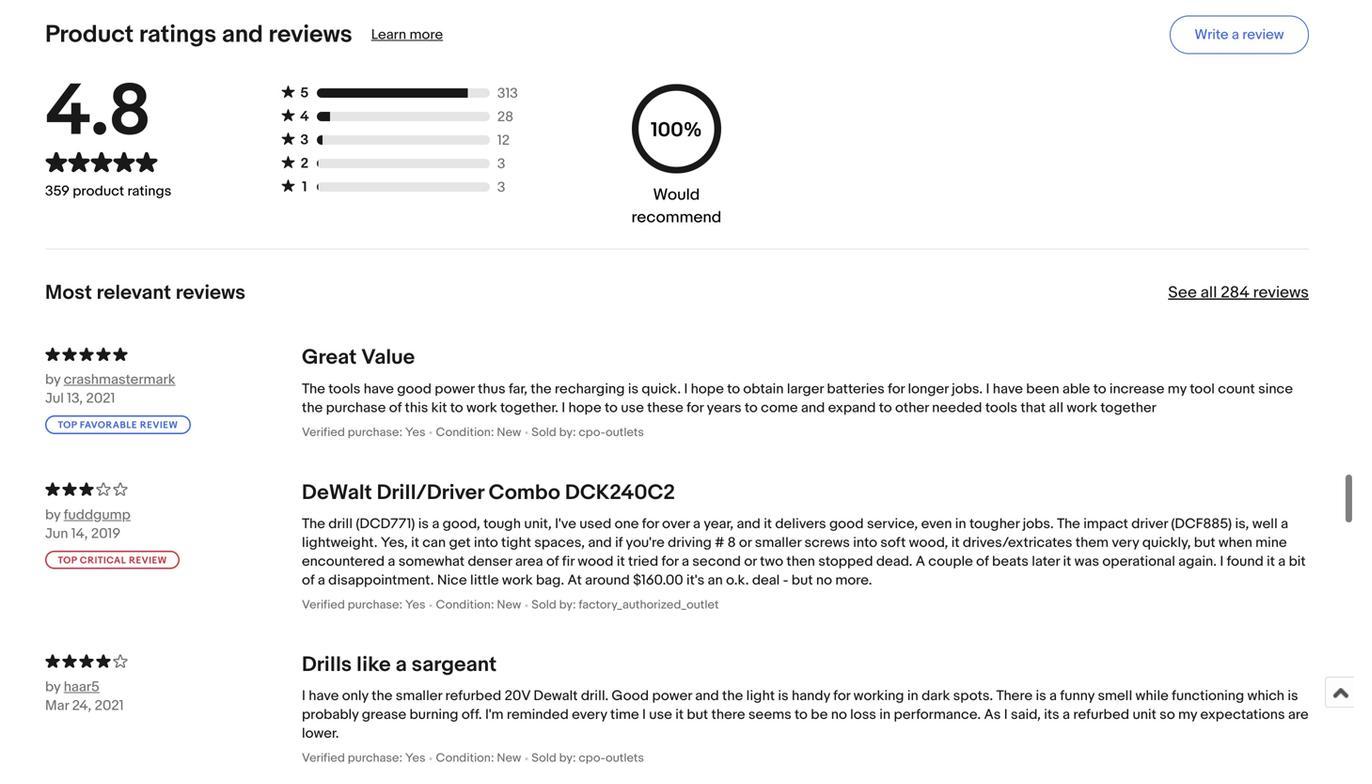 Task type: describe. For each thing, give the bounding box(es) containing it.
by: for drill/driver
[[559, 598, 576, 613]]

seems
[[749, 707, 792, 724]]

my inside i have only the smaller refurbed 20v dewalt drill. good power and the light is handy for working in dark spots. there is a funny smell while functioning which is probably grease burning off. i'm reminded every time i use it but there seems to be no loss in performance. as i said, its a refurbed unit so my expectations are lower.
[[1179, 707, 1198, 724]]

funny
[[1060, 688, 1095, 705]]

the up them
[[1057, 516, 1081, 533]]

working
[[854, 688, 904, 705]]

3 for 2
[[497, 156, 506, 173]]

yes for value
[[405, 426, 426, 440]]

recommend
[[632, 208, 722, 228]]

well
[[1253, 516, 1278, 533]]

kit
[[431, 400, 447, 417]]

359 product ratings
[[45, 183, 172, 200]]

the tools have good power thus far, the recharging is quick. i hope to obtain larger batteries for longer jobs. i have been able to increase my tool count since the purchase of this kit to work together. i hope to use these for years to come and expand to other needed tools that all work together
[[302, 381, 1293, 417]]

would recommend
[[632, 185, 722, 228]]

this
[[405, 400, 428, 417]]

is inside "the drill (dcd771) is a good, tough unit, i've used one for over a year, and it delivers good service, even in tougher jobs.   the impact driver (dcf885) is, well a lightweight. yes, it can get into tight spaces, and if you're driving # 8 or smaller screws into soft wood, it drives/extricates them very quickly, but when mine encountered a somewhat denser area of fir wood it tried for a second or two then stopped dead. a couple of beats later it was operational again. i found it a bit of a disappointment.  nice little work bag. at around $160.00 it's an o.k. deal - but no more."
[[418, 516, 429, 533]]

it down if
[[617, 554, 625, 571]]

beats
[[992, 554, 1029, 571]]

1 horizontal spatial have
[[364, 381, 394, 398]]

functioning
[[1172, 688, 1245, 705]]

driving
[[668, 535, 712, 552]]

performance.
[[894, 707, 981, 724]]

while
[[1136, 688, 1169, 705]]

the left purchase
[[302, 400, 323, 417]]

year,
[[704, 516, 734, 533]]

a right write in the right of the page
[[1232, 26, 1240, 43]]

is right light at the right of the page
[[778, 688, 789, 705]]

to down obtain
[[745, 400, 758, 417]]

batteries
[[827, 381, 885, 398]]

use inside i have only the smaller refurbed 20v dewalt drill. good power and the light is handy for working in dark spots. there is a funny smell while functioning which is probably grease burning off. i'm reminded every time i use it but there seems to be no loss in performance. as i said, its a refurbed unit so my expectations are lower.
[[649, 707, 672, 724]]

tried
[[628, 554, 659, 571]]

been
[[1027, 381, 1060, 398]]

fuddgump link
[[64, 506, 195, 525]]

more.
[[836, 573, 872, 590]]

said,
[[1011, 707, 1041, 724]]

it down mine
[[1267, 554, 1275, 571]]

in inside "the drill (dcd771) is a good, tough unit, i've used one for over a year, and it delivers good service, even in tougher jobs.   the impact driver (dcf885) is, well a lightweight. yes, it can get into tight spaces, and if you're driving # 8 or smaller screws into soft wood, it drives/extricates them very quickly, but when mine encountered a somewhat denser area of fir wood it tried for a second or two then stopped dead. a couple of beats later it was operational again. i found it a bit of a disappointment.  nice little work bag. at around $160.00 it's an o.k. deal - but no more."
[[956, 516, 967, 533]]

grease
[[362, 707, 406, 724]]

needed
[[932, 400, 983, 417]]

review inside write a review link
[[1243, 26, 1285, 43]]

but inside i have only the smaller refurbed 20v dewalt drill. good power and the light is handy for working in dark spots. there is a funny smell while functioning which is probably grease burning off. i'm reminded every time i use it but there seems to be no loss in performance. as i said, its a refurbed unit so my expectations are lower.
[[687, 707, 708, 724]]

couple
[[929, 554, 973, 571]]

count
[[1218, 381, 1256, 398]]

area
[[515, 554, 543, 571]]

i inside "the drill (dcd771) is a good, tough unit, i've used one for over a year, and it delivers good service, even in tougher jobs.   the impact driver (dcf885) is, well a lightweight. yes, it can get into tight spaces, and if you're driving # 8 or smaller screws into soft wood, it drives/extricates them very quickly, but when mine encountered a somewhat denser area of fir wood it tried for a second or two then stopped dead. a couple of beats later it was operational again. i found it a bit of a disappointment.  nice little work bag. at around $160.00 it's an o.k. deal - but no more."
[[1220, 554, 1224, 571]]

dark
[[922, 688, 950, 705]]

percents of reviewers think of this product as image for dewalt
[[45, 480, 302, 499]]

jobs. inside the tools have good power thus far, the recharging is quick. i hope to obtain larger batteries for longer jobs. i have been able to increase my tool count since the purchase of this kit to work together. i hope to use these for years to come and expand to other needed tools that all work together
[[952, 381, 983, 398]]

reviews for product ratings and reviews
[[269, 20, 352, 49]]

1 vertical spatial tools
[[986, 400, 1018, 417]]

the up grease
[[372, 688, 393, 705]]

by haar5 mar 24, 2021
[[45, 679, 124, 715]]

top for great value
[[58, 420, 77, 431]]

thus
[[478, 381, 506, 398]]

larger
[[787, 381, 824, 398]]

0 vertical spatial but
[[1194, 535, 1216, 552]]

top for dewalt drill/driver combo dck240c2
[[58, 555, 77, 567]]

mine
[[1256, 535, 1287, 552]]

top critical review
[[58, 555, 167, 567]]

denser
[[468, 554, 512, 571]]

reviews for see all 284 reviews
[[1254, 283, 1309, 303]]

expand
[[828, 400, 876, 417]]

to right 'able' on the right of the page
[[1094, 381, 1107, 398]]

o.k.
[[726, 573, 749, 590]]

encountered
[[302, 554, 385, 571]]

new for drill/driver
[[497, 598, 521, 613]]

a down yes,
[[388, 554, 395, 571]]

quick.
[[642, 381, 681, 398]]

obtain
[[744, 381, 784, 398]]

together
[[1101, 400, 1157, 417]]

delivers
[[775, 516, 826, 533]]

second
[[693, 554, 741, 571]]

over
[[662, 516, 690, 533]]

see
[[1169, 283, 1197, 303]]

new for value
[[497, 426, 521, 440]]

outlets
[[606, 426, 644, 440]]

20v
[[505, 688, 531, 705]]

a right like
[[396, 653, 407, 678]]

mar
[[45, 698, 69, 715]]

lower.
[[302, 726, 339, 743]]

to up outlets
[[605, 400, 618, 417]]

of left beats
[[977, 554, 989, 571]]

them
[[1076, 535, 1109, 552]]

good inside the tools have good power thus far, the recharging is quick. i hope to obtain larger batteries for longer jobs. i have been able to increase my tool count since the purchase of this kit to work together. i hope to use these for years to come and expand to other needed tools that all work together
[[397, 381, 432, 398]]

the up together.
[[531, 381, 552, 398]]

haar5 link
[[64, 678, 195, 697]]

for up $160.00 on the bottom of page
[[662, 554, 679, 571]]

0 vertical spatial ratings
[[139, 20, 217, 49]]

it up couple
[[952, 535, 960, 552]]

2 horizontal spatial have
[[993, 381, 1023, 398]]

recharging
[[555, 381, 625, 398]]

1 vertical spatial in
[[908, 688, 919, 705]]

dead.
[[877, 554, 913, 571]]

100 percents of reviewers think of this product as would recommend element
[[627, 84, 726, 229]]

it left was
[[1063, 554, 1072, 571]]

drills
[[302, 653, 352, 678]]

2021 for 13,
[[86, 391, 115, 407]]

sold for drill/driver
[[532, 598, 557, 613]]

great
[[302, 345, 357, 371]]

like
[[357, 653, 391, 678]]

i've
[[555, 516, 576, 533]]

at
[[568, 573, 582, 590]]

i right quick.
[[684, 381, 688, 398]]

product
[[45, 20, 134, 49]]

yes,
[[381, 535, 408, 552]]

0 horizontal spatial tools
[[328, 381, 361, 398]]

wood,
[[909, 535, 949, 552]]

smaller inside "the drill (dcd771) is a good, tough unit, i've used one for over a year, and it delivers good service, even in tougher jobs.   the impact driver (dcf885) is, well a lightweight. yes, it can get into tight spaces, and if you're driving # 8 or smaller screws into soft wood, it drives/extricates them very quickly, but when mine encountered a somewhat denser area of fir wood it tried for a second or two then stopped dead. a couple of beats later it was operational again. i found it a bit of a disappointment.  nice little work bag. at around $160.00 it's an o.k. deal - but no more."
[[755, 535, 802, 552]]

0 vertical spatial 3
[[300, 132, 309, 149]]

is inside the tools have good power thus far, the recharging is quick. i hope to obtain larger batteries for longer jobs. i have been able to increase my tool count since the purchase of this kit to work together. i hope to use these for years to come and expand to other needed tools that all work together
[[628, 381, 639, 398]]

drill
[[328, 516, 353, 533]]

by inside by haar5 mar 24, 2021
[[45, 679, 61, 696]]

write a review link
[[1170, 16, 1309, 54]]

4.8
[[45, 69, 151, 157]]

condition: for value
[[436, 426, 494, 440]]

is,
[[1236, 516, 1250, 533]]

to right 'kit'
[[450, 400, 463, 417]]

verified purchase: yes for great
[[302, 426, 426, 440]]

a up can
[[432, 516, 440, 533]]

found
[[1227, 554, 1264, 571]]

critical
[[80, 555, 126, 567]]

so
[[1160, 707, 1176, 724]]

loss
[[850, 707, 877, 724]]

good,
[[443, 516, 480, 533]]

0 horizontal spatial hope
[[569, 400, 602, 417]]

a right its
[[1063, 707, 1070, 724]]

is up its
[[1036, 688, 1047, 705]]

2019
[[91, 526, 120, 543]]

1 vertical spatial or
[[744, 554, 757, 571]]

for inside i have only the smaller refurbed 20v dewalt drill. good power and the light is handy for working in dark spots. there is a funny smell while functioning which is probably grease burning off. i'm reminded every time i use it but there seems to be no loss in performance. as i said, its a refurbed unit so my expectations are lower.
[[834, 688, 851, 705]]

2 into from the left
[[853, 535, 878, 552]]

0 vertical spatial or
[[739, 535, 752, 552]]

again.
[[1179, 554, 1217, 571]]

review for great value
[[140, 420, 178, 431]]

you're
[[626, 535, 665, 552]]

1 into from the left
[[474, 535, 498, 552]]

see all 284 reviews
[[1169, 283, 1309, 303]]

great value
[[302, 345, 415, 371]]

i left been on the right of page
[[986, 381, 990, 398]]

0 horizontal spatial reviews
[[176, 281, 246, 305]]

2 horizontal spatial work
[[1067, 400, 1098, 417]]

by for dewalt drill/driver combo dck240c2
[[45, 507, 61, 524]]

2021 for 24,
[[95, 698, 124, 715]]

as
[[984, 707, 1001, 724]]

0 horizontal spatial in
[[880, 707, 891, 724]]

a up driving
[[693, 516, 701, 533]]

i up "probably" at left bottom
[[302, 688, 306, 705]]

verified for dewalt
[[302, 598, 345, 613]]

more
[[410, 26, 443, 43]]

sold by: cpo-outlets
[[532, 426, 644, 440]]

for up you're
[[642, 516, 659, 533]]

for up other on the right bottom of the page
[[888, 381, 905, 398]]

my inside the tools have good power thus far, the recharging is quick. i hope to obtain larger batteries for longer jobs. i have been able to increase my tool count since the purchase of this kit to work together. i hope to use these for years to come and expand to other needed tools that all work together
[[1168, 381, 1187, 398]]

probably
[[302, 707, 359, 724]]

jobs. inside "the drill (dcd771) is a good, tough unit, i've used one for over a year, and it delivers good service, even in tougher jobs.   the impact driver (dcf885) is, well a lightweight. yes, it can get into tight spaces, and if you're driving # 8 or smaller screws into soft wood, it drives/extricates them very quickly, but when mine encountered a somewhat denser area of fir wood it tried for a second or two then stopped dead. a couple of beats later it was operational again. i found it a bit of a disappointment.  nice little work bag. at around $160.00 it's an o.k. deal - but no more."
[[1023, 516, 1054, 533]]



Task type: vqa. For each thing, say whether or not it's contained in the screenshot.
DeWalt Drill/Driver Combo DCK240C2 Top
yes



Task type: locate. For each thing, give the bounding box(es) containing it.
(dcd771)
[[356, 516, 415, 533]]

1 vertical spatial 3
[[497, 156, 506, 173]]

power up 'kit'
[[435, 381, 475, 398]]

1 horizontal spatial all
[[1201, 283, 1218, 303]]

0 vertical spatial all
[[1201, 283, 1218, 303]]

1 horizontal spatial in
[[908, 688, 919, 705]]

top down jun
[[58, 555, 77, 567]]

refurbed up the off.
[[445, 688, 502, 705]]

write a review
[[1195, 26, 1285, 43]]

1 verified from the top
[[302, 426, 345, 440]]

by: for value
[[559, 426, 576, 440]]

is
[[628, 381, 639, 398], [418, 516, 429, 533], [778, 688, 789, 705], [1036, 688, 1047, 705], [1288, 688, 1299, 705]]

no right be
[[831, 707, 847, 724]]

is left quick.
[[628, 381, 639, 398]]

ratings down 4.8 out of 5 stars based on 359 product ratings image
[[127, 183, 172, 200]]

use inside the tools have good power thus far, the recharging is quick. i hope to obtain larger batteries for longer jobs. i have been able to increase my tool count since the purchase of this kit to work together. i hope to use these for years to come and expand to other needed tools that all work together
[[621, 400, 644, 417]]

0 horizontal spatial work
[[467, 400, 497, 417]]

verified purchase: yes for dewalt
[[302, 598, 426, 613]]

or
[[739, 535, 752, 552], [744, 554, 757, 571]]

or right 8
[[739, 535, 752, 552]]

even
[[921, 516, 952, 533]]

1 top from the top
[[58, 420, 77, 431]]

nice
[[437, 573, 467, 590]]

of down encountered
[[302, 573, 315, 590]]

there
[[712, 707, 745, 724]]

0 horizontal spatial have
[[309, 688, 339, 705]]

jun
[[45, 526, 68, 543]]

later
[[1032, 554, 1060, 571]]

i right as
[[1004, 707, 1008, 724]]

0 vertical spatial condition: new
[[436, 426, 521, 440]]

a right well
[[1281, 516, 1289, 533]]

1 vertical spatial verified purchase: yes
[[302, 598, 426, 613]]

2 sold from the top
[[532, 598, 557, 613]]

condition: down 'kit'
[[436, 426, 494, 440]]

1 vertical spatial purchase:
[[348, 598, 403, 613]]

get
[[449, 535, 471, 552]]

combo
[[489, 481, 561, 506]]

no inside i have only the smaller refurbed 20v dewalt drill. good power and the light is handy for working in dark spots. there is a funny smell while functioning which is probably grease burning off. i'm reminded every time i use it but there seems to be no loss in performance. as i said, its a refurbed unit so my expectations are lower.
[[831, 707, 847, 724]]

2 verified purchase: yes from the top
[[302, 598, 426, 613]]

used
[[580, 516, 612, 533]]

1 vertical spatial refurbed
[[1074, 707, 1130, 724]]

purchase: for drill/driver
[[348, 598, 403, 613]]

by inside by crashmastermark jul 13, 2021
[[45, 372, 61, 389]]

0 vertical spatial new
[[497, 426, 521, 440]]

ratings
[[139, 20, 217, 49], [127, 183, 172, 200]]

an
[[708, 573, 723, 590]]

work down area
[[502, 573, 533, 590]]

1 vertical spatial smaller
[[396, 688, 442, 705]]

most
[[45, 281, 92, 305]]

2 yes from the top
[[405, 598, 426, 613]]

1 horizontal spatial power
[[652, 688, 692, 705]]

2 vertical spatial but
[[687, 707, 708, 724]]

haar5
[[64, 679, 100, 696]]

the up there
[[722, 688, 743, 705]]

increase
[[1110, 381, 1165, 398]]

the left drill
[[302, 516, 325, 533]]

28
[[497, 109, 514, 126]]

i
[[684, 381, 688, 398], [986, 381, 990, 398], [562, 400, 565, 417], [1220, 554, 1224, 571], [302, 688, 306, 705], [642, 707, 646, 724], [1004, 707, 1008, 724]]

it left can
[[411, 535, 419, 552]]

0 horizontal spatial all
[[1049, 400, 1064, 417]]

good up this
[[397, 381, 432, 398]]

1 horizontal spatial work
[[502, 573, 533, 590]]

refurbed down smell
[[1074, 707, 1130, 724]]

tools up purchase
[[328, 381, 361, 398]]

operational
[[1103, 554, 1176, 571]]

reviews right 284
[[1254, 283, 1309, 303]]

i down recharging
[[562, 400, 565, 417]]

0 vertical spatial 2021
[[86, 391, 115, 407]]

power inside i have only the smaller refurbed 20v dewalt drill. good power and the light is handy for working in dark spots. there is a funny smell while functioning which is probably grease burning off. i'm reminded every time i use it but there seems to be no loss in performance. as i said, its a refurbed unit so my expectations are lower.
[[652, 688, 692, 705]]

0 horizontal spatial good
[[397, 381, 432, 398]]

1 horizontal spatial smaller
[[755, 535, 802, 552]]

by: down 'at'
[[559, 598, 576, 613]]

my right so on the bottom right of page
[[1179, 707, 1198, 724]]

in right 'even'
[[956, 516, 967, 533]]

a up its
[[1050, 688, 1057, 705]]

verified purchase: yes down purchase
[[302, 426, 426, 440]]

for up loss
[[834, 688, 851, 705]]

2 by from the top
[[45, 507, 61, 524]]

1 vertical spatial good
[[830, 516, 864, 533]]

power
[[435, 381, 475, 398], [652, 688, 692, 705]]

2021 right 24,
[[95, 698, 124, 715]]

0 vertical spatial review
[[1243, 26, 1285, 43]]

have
[[364, 381, 394, 398], [993, 381, 1023, 398], [309, 688, 339, 705]]

the inside the tools have good power thus far, the recharging is quick. i hope to obtain larger batteries for longer jobs. i have been able to increase my tool count since the purchase of this kit to work together. i hope to use these for years to come and expand to other needed tools that all work together
[[302, 381, 325, 398]]

drills like a sargeant
[[302, 653, 497, 678]]

to left be
[[795, 707, 808, 724]]

1 horizontal spatial but
[[792, 573, 813, 590]]

can
[[423, 535, 446, 552]]

1 vertical spatial power
[[652, 688, 692, 705]]

1 vertical spatial hope
[[569, 400, 602, 417]]

power right good
[[652, 688, 692, 705]]

2 horizontal spatial reviews
[[1254, 283, 1309, 303]]

is up are
[[1288, 688, 1299, 705]]

factory_authorized_outlet
[[579, 598, 719, 613]]

to left other on the right bottom of the page
[[879, 400, 892, 417]]

1 vertical spatial condition: new
[[436, 598, 521, 613]]

1 by: from the top
[[559, 426, 576, 440]]

but right -
[[792, 573, 813, 590]]

1 new from the top
[[497, 426, 521, 440]]

1 vertical spatial use
[[649, 707, 672, 724]]

2 percents of reviewers think of this product as image from the top
[[45, 480, 302, 499]]

2 verified from the top
[[302, 598, 345, 613]]

by fuddgump jun 14, 2019
[[45, 507, 131, 543]]

0 vertical spatial good
[[397, 381, 432, 398]]

jobs. up needed
[[952, 381, 983, 398]]

purchase: down purchase
[[348, 426, 403, 440]]

0 vertical spatial verified purchase: yes
[[302, 426, 426, 440]]

my left tool
[[1168, 381, 1187, 398]]

1 vertical spatial review
[[140, 420, 178, 431]]

1 vertical spatial no
[[831, 707, 847, 724]]

2 vertical spatial by
[[45, 679, 61, 696]]

a
[[916, 554, 926, 571]]

and
[[222, 20, 263, 49], [801, 400, 825, 417], [737, 516, 761, 533], [588, 535, 612, 552], [695, 688, 719, 705]]

jobs. up drives/extricates
[[1023, 516, 1054, 533]]

1 vertical spatial my
[[1179, 707, 1198, 724]]

in left dark
[[908, 688, 919, 705]]

expectations
[[1201, 707, 1285, 724]]

all inside the tools have good power thus far, the recharging is quick. i hope to obtain larger batteries for longer jobs. i have been able to increase my tool count since the purchase of this kit to work together. i hope to use these for years to come and expand to other needed tools that all work together
[[1049, 400, 1064, 417]]

a down driving
[[682, 554, 689, 571]]

1 condition: from the top
[[436, 426, 494, 440]]

condition: new
[[436, 426, 521, 440], [436, 598, 521, 613]]

in down working
[[880, 707, 891, 724]]

0 vertical spatial sold
[[532, 426, 557, 440]]

smaller up two at the bottom of the page
[[755, 535, 802, 552]]

the for great value
[[302, 381, 325, 398]]

by up jul
[[45, 372, 61, 389]]

good inside "the drill (dcd771) is a good, tough unit, i've used one for over a year, and it delivers good service, even in tougher jobs.   the impact driver (dcf885) is, well a lightweight. yes, it can get into tight spaces, and if you're driving # 8 or smaller screws into soft wood, it drives/extricates them very quickly, but when mine encountered a somewhat denser area of fir wood it tried for a second or two then stopped dead. a couple of beats later it was operational again. i found it a bit of a disappointment.  nice little work bag. at around $160.00 it's an o.k. deal - but no more."
[[830, 516, 864, 533]]

0 vertical spatial my
[[1168, 381, 1187, 398]]

have up "that"
[[993, 381, 1023, 398]]

13,
[[67, 391, 83, 407]]

work
[[467, 400, 497, 417], [1067, 400, 1098, 417], [502, 573, 533, 590]]

1 vertical spatial top
[[58, 555, 77, 567]]

sold for value
[[532, 426, 557, 440]]

i down when
[[1220, 554, 1224, 571]]

0 horizontal spatial but
[[687, 707, 708, 724]]

other
[[895, 400, 929, 417]]

0 vertical spatial in
[[956, 516, 967, 533]]

percents of reviewers think of this product as image for great
[[45, 344, 302, 363]]

the for dewalt drill/driver combo dck240c2
[[302, 516, 325, 533]]

2 condition: new from the top
[[436, 598, 521, 613]]

and inside i have only the smaller refurbed 20v dewalt drill. good power and the light is handy for working in dark spots. there is a funny smell while functioning which is probably grease burning off. i'm reminded every time i use it but there seems to be no loss in performance. as i said, its a refurbed unit so my expectations are lower.
[[695, 688, 719, 705]]

1 vertical spatial jobs.
[[1023, 516, 1054, 533]]

power inside the tools have good power thus far, the recharging is quick. i hope to obtain larger batteries for longer jobs. i have been able to increase my tool count since the purchase of this kit to work together. i hope to use these for years to come and expand to other needed tools that all work together
[[435, 381, 475, 398]]

1 horizontal spatial reviews
[[269, 20, 352, 49]]

longer
[[908, 381, 949, 398]]

1 vertical spatial all
[[1049, 400, 1064, 417]]

1 verified purchase: yes from the top
[[302, 426, 426, 440]]

0 vertical spatial refurbed
[[445, 688, 502, 705]]

purchase: down disappointment.
[[348, 598, 403, 613]]

1 vertical spatial ratings
[[127, 183, 172, 200]]

was
[[1075, 554, 1100, 571]]

to inside i have only the smaller refurbed 20v dewalt drill. good power and the light is handy for working in dark spots. there is a funny smell while functioning which is probably grease burning off. i'm reminded every time i use it but there seems to be no loss in performance. as i said, its a refurbed unit so my expectations are lower.
[[795, 707, 808, 724]]

smaller inside i have only the smaller refurbed 20v dewalt drill. good power and the light is handy for working in dark spots. there is a funny smell while functioning which is probably grease burning off. i'm reminded every time i use it but there seems to be no loss in performance. as i said, its a refurbed unit so my expectations are lower.
[[396, 688, 442, 705]]

3 for 1
[[497, 179, 506, 196]]

condition: new for drill/driver
[[436, 598, 521, 613]]

into up the stopped
[[853, 535, 878, 552]]

that
[[1021, 400, 1046, 417]]

verified purchase: yes down disappointment.
[[302, 598, 426, 613]]

learn
[[371, 26, 406, 43]]

and inside the tools have good power thus far, the recharging is quick. i hope to obtain larger batteries for longer jobs. i have been able to increase my tool count since the purchase of this kit to work together. i hope to use these for years to come and expand to other needed tools that all work together
[[801, 400, 825, 417]]

#
[[715, 535, 725, 552]]

by up mar at the bottom left
[[45, 679, 61, 696]]

1 horizontal spatial refurbed
[[1074, 707, 1130, 724]]

i right time
[[642, 707, 646, 724]]

of left fir
[[546, 554, 559, 571]]

0 vertical spatial tools
[[328, 381, 361, 398]]

no down the stopped
[[816, 573, 832, 590]]

1 yes from the top
[[405, 426, 426, 440]]

sold by: factory_authorized_outlet
[[532, 598, 719, 613]]

or left two at the bottom of the page
[[744, 554, 757, 571]]

1 horizontal spatial into
[[853, 535, 878, 552]]

yes for drill/driver
[[405, 598, 426, 613]]

2 horizontal spatial in
[[956, 516, 967, 533]]

0 vertical spatial verified
[[302, 426, 345, 440]]

reviews up 5
[[269, 20, 352, 49]]

then
[[787, 554, 815, 571]]

tougher
[[970, 516, 1020, 533]]

condition: new for value
[[436, 426, 521, 440]]

359
[[45, 183, 70, 200]]

by: left cpo-
[[559, 426, 576, 440]]

0 vertical spatial by:
[[559, 426, 576, 440]]

new down together.
[[497, 426, 521, 440]]

2 vertical spatial 3
[[497, 179, 506, 196]]

1 vertical spatial 2021
[[95, 698, 124, 715]]

2021
[[86, 391, 115, 407], [95, 698, 124, 715]]

2 horizontal spatial but
[[1194, 535, 1216, 552]]

sold down bag.
[[532, 598, 557, 613]]

years
[[707, 400, 742, 417]]

bit
[[1289, 554, 1306, 571]]

would
[[653, 185, 700, 205]]

percents of reviewers think of this product as image up haar5 link at the bottom of page
[[45, 652, 302, 671]]

hope down recharging
[[569, 400, 602, 417]]

0 vertical spatial by
[[45, 372, 61, 389]]

dewalt drill/driver combo dck240c2
[[302, 481, 675, 506]]

purchase
[[326, 400, 386, 417]]

a
[[1232, 26, 1240, 43], [432, 516, 440, 533], [693, 516, 701, 533], [1281, 516, 1289, 533], [388, 554, 395, 571], [682, 554, 689, 571], [1279, 554, 1286, 571], [318, 573, 325, 590], [396, 653, 407, 678], [1050, 688, 1057, 705], [1063, 707, 1070, 724]]

hope up years
[[691, 381, 724, 398]]

1 horizontal spatial hope
[[691, 381, 724, 398]]

all left 284
[[1201, 283, 1218, 303]]

yes down this
[[405, 426, 426, 440]]

sold down together.
[[532, 426, 557, 440]]

by inside by fuddgump jun 14, 2019
[[45, 507, 61, 524]]

1 condition: new from the top
[[436, 426, 521, 440]]

1 percents of reviewers think of this product as image from the top
[[45, 344, 302, 363]]

3 percents of reviewers think of this product as image from the top
[[45, 652, 302, 671]]

1 vertical spatial by:
[[559, 598, 576, 613]]

0 horizontal spatial refurbed
[[445, 688, 502, 705]]

0 vertical spatial yes
[[405, 426, 426, 440]]

it inside i have only the smaller refurbed 20v dewalt drill. good power and the light is handy for working in dark spots. there is a funny smell while functioning which is probably grease burning off. i'm reminded every time i use it but there seems to be no loss in performance. as i said, its a refurbed unit so my expectations are lower.
[[676, 707, 684, 724]]

work down 'able' on the right of the page
[[1067, 400, 1098, 417]]

12
[[497, 132, 510, 149]]

percents of reviewers think of this product as image
[[45, 344, 302, 363], [45, 480, 302, 499], [45, 652, 302, 671]]

0 vertical spatial smaller
[[755, 535, 802, 552]]

review right "critical"
[[129, 555, 167, 567]]

0 horizontal spatial power
[[435, 381, 475, 398]]

since
[[1259, 381, 1293, 398]]

no
[[816, 573, 832, 590], [831, 707, 847, 724]]

verified for great
[[302, 426, 345, 440]]

no inside "the drill (dcd771) is a good, tough unit, i've used one for over a year, and it delivers good service, even in tougher jobs.   the impact driver (dcf885) is, well a lightweight. yes, it can get into tight spaces, and if you're driving # 8 or smaller screws into soft wood, it drives/extricates them very quickly, but when mine encountered a somewhat denser area of fir wood it tried for a second or two then stopped dead. a couple of beats later it was operational again. i found it a bit of a disappointment.  nice little work bag. at around $160.00 it's an o.k. deal - but no more."
[[816, 573, 832, 590]]

verified down purchase
[[302, 426, 345, 440]]

unit
[[1133, 707, 1157, 724]]

favorable
[[80, 420, 137, 431]]

1 purchase: from the top
[[348, 426, 403, 440]]

review for dewalt drill/driver combo dck240c2
[[129, 555, 167, 567]]

purchase: for value
[[348, 426, 403, 440]]

dck240c2
[[565, 481, 675, 506]]

little
[[470, 573, 499, 590]]

2 top from the top
[[58, 555, 77, 567]]

tight
[[501, 535, 531, 552]]

4.8 out of 5 stars based on 359 product ratings image
[[45, 151, 172, 173]]

all right "that"
[[1049, 400, 1064, 417]]

0 vertical spatial no
[[816, 573, 832, 590]]

0 vertical spatial jobs.
[[952, 381, 983, 398]]

0 vertical spatial use
[[621, 400, 644, 417]]

2 new from the top
[[497, 598, 521, 613]]

1 vertical spatial condition:
[[436, 598, 494, 613]]

relevant
[[97, 281, 171, 305]]

2021 inside by haar5 mar 24, 2021
[[95, 698, 124, 715]]

handy
[[792, 688, 830, 705]]

to up years
[[727, 381, 740, 398]]

1 vertical spatial sold
[[532, 598, 557, 613]]

1 vertical spatial new
[[497, 598, 521, 613]]

off.
[[462, 707, 482, 724]]

1 horizontal spatial good
[[830, 516, 864, 533]]

the drill (dcd771) is a good, tough unit, i've used one for over a year, and it delivers good service, even in tougher jobs.   the impact driver (dcf885) is, well a lightweight. yes, it can get into tight spaces, and if you're driving # 8 or smaller screws into soft wood, it drives/extricates them very quickly, but when mine encountered a somewhat denser area of fir wood it tried for a second or two then stopped dead. a couple of beats later it was operational again. i found it a bit of a disappointment.  nice little work bag. at around $160.00 it's an o.k. deal - but no more.
[[302, 516, 1306, 590]]

1 horizontal spatial use
[[649, 707, 672, 724]]

very
[[1112, 535, 1140, 552]]

0 horizontal spatial smaller
[[396, 688, 442, 705]]

0 vertical spatial percents of reviewers think of this product as image
[[45, 344, 302, 363]]

condition: for drill/driver
[[436, 598, 494, 613]]

have up purchase
[[364, 381, 394, 398]]

have inside i have only the smaller refurbed 20v dewalt drill. good power and the light is handy for working in dark spots. there is a funny smell while functioning which is probably grease burning off. i'm reminded every time i use it but there seems to be no loss in performance. as i said, its a refurbed unit so my expectations are lower.
[[309, 688, 339, 705]]

it left there
[[676, 707, 684, 724]]

bag.
[[536, 573, 564, 590]]

2 purchase: from the top
[[348, 598, 403, 613]]

1 vertical spatial verified
[[302, 598, 345, 613]]

value
[[361, 345, 415, 371]]

2 condition: from the top
[[436, 598, 494, 613]]

a left bit
[[1279, 554, 1286, 571]]

be
[[811, 707, 828, 724]]

light
[[746, 688, 775, 705]]

0 horizontal spatial use
[[621, 400, 644, 417]]

1 vertical spatial yes
[[405, 598, 426, 613]]

1 horizontal spatial tools
[[986, 400, 1018, 417]]

2021 inside by crashmastermark jul 13, 2021
[[86, 391, 115, 407]]

its
[[1044, 707, 1060, 724]]

0 vertical spatial condition:
[[436, 426, 494, 440]]

2 vertical spatial percents of reviewers think of this product as image
[[45, 652, 302, 671]]

tools left "that"
[[986, 400, 1018, 417]]

but down the (dcf885)
[[1194, 535, 1216, 552]]

2 by: from the top
[[559, 598, 576, 613]]

but left there
[[687, 707, 708, 724]]

by for great value
[[45, 372, 61, 389]]

it left delivers
[[764, 516, 772, 533]]

0 vertical spatial purchase:
[[348, 426, 403, 440]]

1 horizontal spatial jobs.
[[1023, 516, 1054, 533]]

condition: new down little
[[436, 598, 521, 613]]

for left years
[[687, 400, 704, 417]]

only
[[342, 688, 369, 705]]

a down encountered
[[318, 573, 325, 590]]

1 sold from the top
[[532, 426, 557, 440]]

2 vertical spatial in
[[880, 707, 891, 724]]

0 horizontal spatial into
[[474, 535, 498, 552]]

percents of reviewers think of this product as image up fuddgump link
[[45, 480, 302, 499]]

1 vertical spatial but
[[792, 573, 813, 590]]

1 vertical spatial by
[[45, 507, 61, 524]]

review right write in the right of the page
[[1243, 26, 1285, 43]]

if
[[615, 535, 623, 552]]

wood
[[578, 554, 614, 571]]

for
[[888, 381, 905, 398], [687, 400, 704, 417], [642, 516, 659, 533], [662, 554, 679, 571], [834, 688, 851, 705]]

good up screws
[[830, 516, 864, 533]]

is up can
[[418, 516, 429, 533]]

percents of reviewers think of this product as image for drills
[[45, 652, 302, 671]]

use right time
[[649, 707, 672, 724]]

verified down encountered
[[302, 598, 345, 613]]

purchase:
[[348, 426, 403, 440], [348, 598, 403, 613]]

tools
[[328, 381, 361, 398], [986, 400, 1018, 417]]

one
[[615, 516, 639, 533]]

0 vertical spatial power
[[435, 381, 475, 398]]

0 horizontal spatial jobs.
[[952, 381, 983, 398]]

3 by from the top
[[45, 679, 61, 696]]

1 vertical spatial percents of reviewers think of this product as image
[[45, 480, 302, 499]]

work inside "the drill (dcd771) is a good, tough unit, i've used one for over a year, and it delivers good service, even in tougher jobs.   the impact driver (dcf885) is, well a lightweight. yes, it can get into tight spaces, and if you're driving # 8 or smaller screws into soft wood, it drives/extricates them very quickly, but when mine encountered a somewhat denser area of fir wood it tried for a second or two then stopped dead. a couple of beats later it was operational again. i found it a bit of a disappointment.  nice little work bag. at around $160.00 it's an o.k. deal - but no more."
[[502, 573, 533, 590]]

top
[[58, 420, 77, 431], [58, 555, 77, 567]]

dewalt
[[534, 688, 578, 705]]

see all 284 reviews link
[[1169, 283, 1309, 303]]

2021 right the 13,
[[86, 391, 115, 407]]

1 by from the top
[[45, 372, 61, 389]]

by up jun
[[45, 507, 61, 524]]

0 vertical spatial top
[[58, 420, 77, 431]]

service,
[[867, 516, 918, 533]]

of inside the tools have good power thus far, the recharging is quick. i hope to obtain larger batteries for longer jobs. i have been able to increase my tool count since the purchase of this kit to work together. i hope to use these for years to come and expand to other needed tools that all work together
[[389, 400, 402, 417]]

spaces,
[[535, 535, 585, 552]]

0 vertical spatial hope
[[691, 381, 724, 398]]



